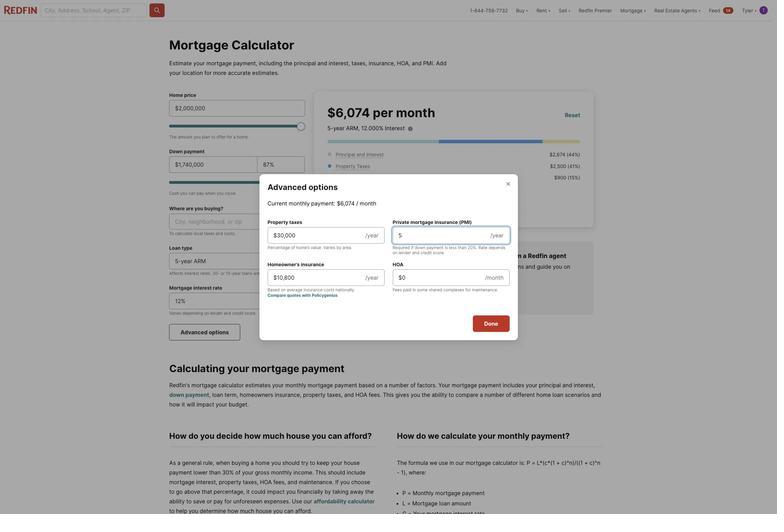 Task type: vqa. For each thing, say whether or not it's contained in the screenshot.
What can we help you with? text box in the top of the page
no



Task type: locate. For each thing, give the bounding box(es) containing it.
you right if
[[340, 479, 350, 486]]

$6,074 inside advanced options dialog
[[337, 200, 355, 207]]

pay up where are you buying?
[[197, 191, 204, 196]]

the for the formula we use in our mortgage calculator is: p = l*(c*(1 + c)^n)/((1 + c)^n - 1), where:
[[397, 460, 407, 467]]

0 vertical spatial interest,
[[329, 60, 350, 67]]

1 vertical spatial we
[[430, 460, 437, 467]]

agent up guide
[[549, 252, 567, 259]]

insurance, left hoa,
[[369, 60, 396, 67]]

for right "complexes"
[[466, 287, 471, 292]]

compare
[[456, 392, 478, 399]]

0 horizontal spatial advanced
[[181, 329, 208, 336]]

credit
[[421, 250, 432, 255], [232, 311, 244, 316]]

0 vertical spatial year
[[333, 125, 345, 132]]

your right keep
[[331, 460, 343, 467]]

Down Payment Slider range field
[[169, 178, 305, 187]]

1 vertical spatial than
[[209, 469, 221, 476]]

standard.
[[261, 271, 279, 276]]

interest,
[[329, 60, 350, 67], [574, 382, 595, 389], [196, 479, 217, 486]]

choose
[[351, 479, 370, 486]]

the for the amount you plan to offer for a home.
[[169, 134, 177, 140]]

how left the will
[[169, 401, 180, 408]]

strategies
[[377, 272, 403, 278]]

1 vertical spatial this
[[315, 469, 326, 476]]

payment:
[[311, 200, 335, 207]]

advanced down the depending
[[181, 329, 208, 336]]

use
[[292, 498, 302, 505]]

taking
[[333, 489, 349, 495]]

a right from
[[523, 252, 527, 259]]

hoa inside , loan term, homeowners insurance, property taxes, and hoa fees. this gives you the ability to compare a number of different home loan scenarios and how it will impact your budget.
[[356, 392, 367, 399]]

1 horizontal spatial get
[[452, 252, 463, 259]]

of inside as a general rule, when buying a home you should try to keep your house payment lower than 30% of your gross monthly income. this should include mortgage interest, property taxes, hoa fees, and maintenance. if you choose to go above that percentage, it could impact you financially by taking away the ability to save or pay for unforeseen expenses. use our
[[235, 469, 241, 476]]

affordability
[[314, 498, 347, 505]]

1-844-759-7732
[[470, 7, 508, 13]]

taxes,
[[352, 60, 367, 67], [327, 392, 343, 399], [243, 479, 259, 486]]

mortgage for mortgage interest rate
[[169, 285, 192, 291]]

the right away
[[365, 489, 374, 495]]

1 horizontal spatial property
[[336, 163, 356, 169]]

varies inside advanced options dialog
[[324, 245, 336, 250]]

down payment
[[169, 149, 205, 154]]

formula
[[409, 460, 428, 467]]

2 horizontal spatial year
[[333, 125, 345, 132]]

amount inside p = monthly mortgage payment l = mortgage loan amount
[[452, 500, 471, 507]]

do for we
[[416, 432, 426, 441]]

1 vertical spatial can
[[455, 263, 464, 270]]

interest, inside as a general rule, when buying a home you should try to keep your house payment lower than 30% of your gross monthly income. this should include mortgage interest, property taxes, hoa fees, and maintenance. if you choose to go above that percentage, it could impact you financially by taking away the ability to save or pay for unforeseen expenses. use our
[[196, 479, 217, 486]]

1 vertical spatial advanced
[[181, 329, 208, 336]]

hoa down planning
[[393, 261, 404, 267]]

monthly
[[289, 200, 310, 207], [285, 382, 306, 389], [498, 432, 530, 441], [271, 469, 292, 476]]

we for calculating your mortgage payment
[[428, 432, 439, 441]]

income.
[[294, 469, 314, 476]]

estimates.
[[252, 69, 279, 76]]

month right "per" at the top
[[396, 105, 435, 120]]

principal
[[336, 152, 355, 157]]

loan
[[212, 392, 223, 399], [553, 392, 564, 399], [439, 500, 450, 507]]

home's
[[296, 245, 310, 250]]

insurance, inside estimate your mortgage payment, including the principal and interest, taxes, insurance, hoa, and pmi. add your location for more accurate estimates.
[[369, 60, 396, 67]]

-
[[397, 469, 400, 476]]

mortgage
[[169, 37, 229, 53], [169, 285, 192, 291], [412, 500, 438, 507]]

insurance, inside , loan term, homeowners insurance, property taxes, and hoa fees. this gives you the ability to compare a number of different home loan scenarios and how it will impact your budget.
[[275, 392, 302, 399]]

financially
[[297, 489, 323, 495]]

0 vertical spatial mortgage
[[169, 37, 229, 53]]

and inside redfin's mortgage calculator estimates your monthly mortgage payment based on a number of factors. your mortgage payment includes your principal and interest, down payment
[[563, 382, 572, 389]]

for down percentage,
[[225, 498, 232, 505]]

1 + from the left
[[557, 460, 560, 467]]

0 horizontal spatial pay
[[197, 191, 204, 196]]

1 horizontal spatial lender
[[399, 250, 411, 255]]

guide
[[537, 263, 551, 270]]

1 vertical spatial our
[[304, 498, 312, 505]]

this right fees.
[[383, 392, 394, 399]]

1 vertical spatial $6,074
[[337, 200, 355, 207]]

the up down
[[169, 134, 177, 140]]

for left more
[[204, 69, 212, 76]]

your up the /month
[[486, 263, 497, 270]]

get down less
[[452, 252, 463, 259]]

7732
[[497, 7, 508, 13]]

0 vertical spatial we
[[428, 432, 439, 441]]

your
[[193, 60, 205, 67], [169, 69, 181, 76], [486, 263, 497, 270], [227, 363, 249, 375], [272, 382, 284, 389], [526, 382, 538, 389], [216, 401, 227, 408], [478, 432, 496, 441], [331, 460, 343, 467], [242, 469, 254, 476]]

you inside , loan term, homeowners insurance, property taxes, and hoa fees. this gives you the ability to compare a number of different home loan scenarios and how it will impact your budget.
[[411, 392, 420, 399]]

principal inside estimate your mortgage payment, including the principal and interest, taxes, insurance, hoa, and pmi. add your location for more accurate estimates.
[[294, 60, 316, 67]]

1 horizontal spatial options
[[309, 182, 338, 192]]

taxes left costs. at the left top of the page
[[204, 231, 215, 236]]

number inside redfin's mortgage calculator estimates your monthly mortgage payment based on a number of factors. your mortgage payment includes your principal and interest, down payment
[[389, 382, 409, 389]]

for right the offer at the left of page
[[227, 134, 232, 140]]

home?
[[430, 252, 451, 259]]

taxes, inside as a general rule, when buying a home you should try to keep your house payment lower than 30% of your gross monthly income. this should include mortgage interest, property taxes, hoa fees, and maintenance. if you choose to go above that percentage, it could impact you financially by taking away the ability to save or pay for unforeseen expenses. use our
[[243, 479, 259, 486]]

varies left the depending
[[169, 311, 181, 316]]

0 vertical spatial maintenance.
[[472, 287, 498, 292]]

amount
[[178, 134, 193, 140], [452, 500, 471, 507]]

0 vertical spatial =
[[532, 460, 536, 467]]

a right compare
[[480, 392, 483, 399]]

20%.
[[468, 245, 478, 250]]

property inside advanced options dialog
[[268, 219, 288, 225]]

1 vertical spatial agent
[[409, 292, 424, 299]]

0 horizontal spatial can
[[189, 191, 196, 196]]

2 do from the left
[[416, 432, 426, 441]]

loan
[[169, 245, 181, 251]]

1 vertical spatial how
[[244, 432, 261, 441]]

on right guide
[[564, 263, 570, 270]]

impact inside , loan term, homeowners insurance, property taxes, and hoa fees. this gives you the ability to compare a number of different home loan scenarios and how it will impact your budget.
[[197, 401, 214, 408]]

interest
[[184, 271, 199, 276], [193, 285, 212, 291]]

loan type
[[169, 245, 192, 251]]

local
[[194, 231, 203, 236], [422, 263, 434, 270]]

1 vertical spatial when
[[216, 460, 230, 467]]

calculator down away
[[348, 498, 375, 505]]

0 horizontal spatial the
[[169, 134, 177, 140]]

month inside advanced options dialog
[[360, 200, 376, 207]]

calculate right to
[[175, 231, 193, 236]]

mortgage down monthly
[[412, 500, 438, 507]]

calculate up use
[[441, 432, 477, 441]]

how do we calculate your monthly payment?
[[397, 432, 570, 441]]

of left home's
[[291, 245, 295, 250]]

where:
[[409, 469, 426, 476]]

1 vertical spatial in
[[450, 460, 454, 467]]

it up the 'unforeseen'
[[246, 489, 250, 495]]

p right is:
[[527, 460, 530, 467]]

1 do from the left
[[189, 432, 198, 441]]

our inside the formula we use in our mortgage calculator is: p = l*(c*(1 + c)^n)/((1 + c)^n - 1), where:
[[456, 460, 464, 467]]

home
[[439, 272, 453, 278], [537, 392, 551, 399], [255, 460, 270, 467]]

to inside , loan term, homeowners insurance, property taxes, and hoa fees. this gives you the ability to compare a number of different home loan scenarios and how it will impact your budget.
[[449, 392, 454, 399]]

5- up affects
[[175, 258, 181, 265]]

month
[[396, 105, 435, 120], [360, 200, 376, 207]]

of inside advanced options dialog
[[291, 245, 295, 250]]

can right agents on the right
[[455, 263, 464, 270]]

1 vertical spatial should
[[328, 469, 345, 476]]

759-
[[486, 7, 497, 13]]

the up 1),
[[397, 460, 407, 467]]

on inside our experienced local agents can answer your questions and guide you on strategies to afford the home you want.
[[564, 263, 570, 270]]

loan inside p = monthly mortgage payment l = mortgage loan amount
[[439, 500, 450, 507]]

we inside the formula we use in our mortgage calculator is: p = l*(c*(1 + c)^n)/((1 + c)^n - 1), where:
[[430, 460, 437, 467]]

by up affordability
[[325, 489, 331, 495]]

property for property taxes
[[336, 163, 356, 169]]

1 vertical spatial get
[[452, 252, 463, 259]]

mortgage down affects
[[169, 285, 192, 291]]

a left home.
[[233, 134, 236, 140]]

home down agents on the right
[[439, 272, 453, 278]]

1 horizontal spatial score.
[[433, 250, 445, 255]]

a up , loan term, homeowners insurance, property taxes, and hoa fees. this gives you the ability to compare a number of different home loan scenarios and how it will impact your budget.
[[384, 382, 388, 389]]

1 horizontal spatial should
[[328, 469, 345, 476]]

lower
[[194, 469, 208, 476]]

taxes, inside estimate your mortgage payment, including the principal and interest, taxes, insurance, hoa, and pmi. add your location for more accurate estimates.
[[352, 60, 367, 67]]

5-
[[328, 125, 333, 132], [175, 258, 181, 265]]

0 horizontal spatial +
[[557, 460, 560, 467]]

c)^n)/((1
[[562, 460, 583, 467]]

can inside our experienced local agents can answer your questions and guide you on strategies to afford the home you want.
[[455, 263, 464, 270]]

property taxes link
[[336, 163, 370, 169]]

0 horizontal spatial than
[[209, 469, 221, 476]]

1 horizontal spatial +
[[585, 460, 588, 467]]

the inside our experienced local agents can answer your questions and guide you on strategies to afford the home you want.
[[428, 272, 437, 278]]

1 vertical spatial redfin
[[528, 252, 548, 259]]

advanced options up current monthly payment: $6,074 / month
[[268, 182, 338, 192]]

/year up planning
[[365, 232, 379, 239]]

paid
[[403, 287, 412, 292]]

1 horizontal spatial taxes
[[289, 219, 302, 225]]

/year for /month
[[365, 274, 379, 281]]

than right less
[[458, 245, 467, 250]]

options inside dialog
[[309, 182, 338, 192]]

home.
[[237, 134, 249, 140]]

1 horizontal spatial property
[[303, 392, 326, 399]]

year for arm,
[[333, 125, 345, 132]]

in inside advanced options dialog
[[413, 287, 416, 292]]

this down keep
[[315, 469, 326, 476]]

0 vertical spatial it
[[182, 401, 185, 408]]

answer
[[465, 263, 484, 270]]

local for agents
[[422, 263, 434, 270]]

0 horizontal spatial number
[[389, 382, 409, 389]]

0 horizontal spatial 5-
[[175, 258, 181, 265]]

number up gives
[[389, 382, 409, 389]]

payment inside p = monthly mortgage payment l = mortgage loan amount
[[462, 490, 485, 497]]

taxes, inside , loan term, homeowners insurance, property taxes, and hoa fees. this gives you the ability to compare a number of different home loan scenarios and how it will impact your budget.
[[327, 392, 343, 399]]

1 horizontal spatial maintenance.
[[472, 287, 498, 292]]

and inside as a general rule, when buying a home you should try to keep your house payment lower than 30% of your gross monthly income. this should include mortgage interest, property taxes, hoa fees, and maintenance. if you choose to go above that percentage, it could impact you financially by taking away the ability to save or pay for unforeseen expenses. use our
[[288, 479, 297, 486]]

advanced options
[[268, 182, 338, 192], [181, 329, 229, 336]]

1 how from the left
[[169, 432, 187, 441]]

5-year arm, 12.000% interest
[[328, 125, 405, 132]]

pay inside as a general rule, when buying a home you should try to keep your house payment lower than 30% of your gross monthly income. this should include mortgage interest, property taxes, hoa fees, and maintenance. if you choose to go above that percentage, it could impact you financially by taking away the ability to save or pay for unforeseen expenses. use our
[[214, 498, 223, 505]]

0 horizontal spatial this
[[315, 469, 326, 476]]

/year up depends
[[491, 232, 504, 239]]

1 vertical spatial house
[[344, 460, 360, 467]]

on up fees.
[[376, 382, 383, 389]]

redfin
[[579, 7, 593, 13], [528, 252, 548, 259]]

1 horizontal spatial p
[[527, 460, 530, 467]]

1 vertical spatial lender
[[210, 311, 223, 316]]

the inside as a general rule, when buying a home you should try to keep your house payment lower than 30% of your gross monthly income. this should include mortgage interest, property taxes, hoa fees, and maintenance. if you choose to go above that percentage, it could impact you financially by taking away the ability to save or pay for unforeseen expenses. use our
[[365, 489, 374, 495]]

above
[[184, 489, 200, 495]]

your down estimate
[[169, 69, 181, 76]]

insurance down percentage of home's value. varies by area.
[[301, 261, 324, 267]]

City, Address, School, Agent, ZIP search field
[[41, 3, 147, 17]]

impact inside as a general rule, when buying a home you should try to keep your house payment lower than 30% of your gross monthly income. this should include mortgage interest, property taxes, hoa fees, and maintenance. if you choose to go above that percentage, it could impact you financially by taking away the ability to save or pay for unforeseen expenses. use our
[[267, 489, 285, 495]]

percentage,
[[214, 489, 245, 495]]

0 horizontal spatial credit
[[232, 311, 244, 316]]

on inside required if down payment is less than 20%. rate depends on lender and credit score.
[[393, 250, 398, 255]]

+ right l*(c*(1
[[557, 460, 560, 467]]

year for arm
[[181, 258, 192, 265]]

0 vertical spatial varies
[[324, 245, 336, 250]]

the inside estimate your mortgage payment, including the principal and interest, taxes, insurance, hoa, and pmi. add your location for more accurate estimates.
[[284, 60, 292, 67]]

1),
[[401, 469, 407, 476]]

local down where are you buying?
[[194, 231, 203, 236]]

ability down your
[[432, 392, 447, 399]]

$2,500 (41%)
[[550, 163, 580, 169]]

2 horizontal spatial can
[[455, 263, 464, 270]]

0 horizontal spatial our
[[304, 498, 312, 505]]

calculator up the term,
[[218, 382, 244, 389]]

monthly inside advanced options dialog
[[289, 200, 310, 207]]

1 vertical spatial advanced options
[[181, 329, 229, 336]]

loans
[[242, 271, 252, 276]]

on inside based on average insurance costs nationally. compare quotes with policygenius
[[281, 287, 286, 292]]

advice
[[486, 252, 506, 259]]

your inside our experienced local agents can answer your questions and guide you on strategies to afford the home you want.
[[486, 263, 497, 270]]

0 horizontal spatial in
[[413, 287, 416, 292]]

c)^n
[[590, 460, 601, 467]]

0 horizontal spatial house
[[286, 432, 310, 441]]

home inside , loan term, homeowners insurance, property taxes, and hoa fees. this gives you the ability to compare a number of different home loan scenarios and how it will impact your budget.
[[537, 392, 551, 399]]

1 horizontal spatial insurance,
[[369, 60, 396, 67]]

1 horizontal spatial advanced options
[[268, 182, 338, 192]]

impact down , at the bottom of the page
[[197, 401, 214, 408]]

0 horizontal spatial ability
[[169, 498, 185, 505]]

0 vertical spatial taxes,
[[352, 60, 367, 67]]

or inside as a general rule, when buying a home you should try to keep your house payment lower than 30% of your gross monthly income. this should include mortgage interest, property taxes, hoa fees, and maintenance. if you choose to go above that percentage, it could impact you financially by taking away the ability to save or pay for unforeseen expenses. use our
[[207, 498, 212, 505]]

= left monthly
[[408, 490, 411, 497]]

None text field
[[175, 104, 299, 112], [263, 161, 299, 169], [399, 231, 485, 239], [399, 273, 480, 282], [175, 297, 299, 305], [175, 104, 299, 112], [263, 161, 299, 169], [399, 231, 485, 239], [399, 273, 480, 282], [175, 297, 299, 305]]

interest, inside estimate your mortgage payment, including the principal and interest, taxes, insurance, hoa, and pmi. add your location for more accurate estimates.
[[329, 60, 350, 67]]

advanced
[[268, 182, 307, 192], [181, 329, 208, 336]]

done button
[[473, 315, 510, 332]]

0 horizontal spatial property
[[219, 479, 241, 486]]

year left loans
[[232, 271, 241, 276]]

local inside our experienced local agents can answer your questions and guide you on strategies to afford the home you want.
[[422, 263, 434, 270]]

1 vertical spatial principal
[[539, 382, 561, 389]]

1 vertical spatial 5-
[[175, 258, 181, 265]]

0 vertical spatial property
[[336, 163, 356, 169]]

how for how do we calculate your monthly payment?
[[397, 432, 414, 441]]

, loan term, homeowners insurance, property taxes, and hoa fees. this gives you the ability to compare a number of different home loan scenarios and how it will impact your budget.
[[169, 392, 601, 408]]

pay down percentage,
[[214, 498, 223, 505]]

0 horizontal spatial redfin
[[528, 252, 548, 259]]

how left much
[[244, 432, 261, 441]]

house right much
[[286, 432, 310, 441]]

local for taxes
[[194, 231, 203, 236]]

a inside redfin's mortgage calculator estimates your monthly mortgage payment based on a number of factors. your mortgage payment includes your principal and interest, down payment
[[384, 382, 388, 389]]

1 horizontal spatial how
[[244, 432, 261, 441]]

see current rates link
[[265, 284, 305, 292]]

do
[[189, 432, 198, 441], [416, 432, 426, 441]]

maintenance. up financially at the left bottom of page
[[299, 479, 334, 486]]

1 vertical spatial calculate
[[441, 432, 477, 441]]

1 horizontal spatial agent
[[549, 252, 567, 259]]

5- left arm,
[[328, 125, 333, 132]]

insurance,
[[369, 60, 396, 67], [275, 392, 302, 399]]

0 vertical spatial when
[[205, 191, 216, 196]]

insurance up with
[[304, 287, 323, 292]]

calculator inside the formula we use in our mortgage calculator is: p = l*(c*(1 + c)^n)/((1 + c)^n - 1), where:
[[493, 460, 518, 467]]

1 horizontal spatial pay
[[214, 498, 223, 505]]

mortgage inside p = monthly mortgage payment l = mortgage loan amount
[[435, 490, 461, 497]]

/year down our
[[365, 274, 379, 281]]

=
[[532, 460, 536, 467], [408, 490, 411, 497], [407, 500, 411, 507]]

1 vertical spatial insurance,
[[275, 392, 302, 399]]

than down rule,
[[209, 469, 221, 476]]

are
[[186, 206, 193, 211], [253, 271, 260, 276]]

or left 15-
[[221, 271, 225, 276]]

0 vertical spatial interest
[[184, 271, 199, 276]]

0 vertical spatial by
[[337, 245, 341, 250]]

$6,074
[[328, 105, 370, 120], [337, 200, 355, 207]]

redfin up guide
[[528, 252, 548, 259]]

1 vertical spatial interest
[[366, 152, 384, 157]]

maintenance. down the /month
[[472, 287, 498, 292]]

gives
[[396, 392, 409, 399]]

= right l
[[407, 500, 411, 507]]

how for how do you decide how much house you can afford?
[[169, 432, 187, 441]]

should up if
[[328, 469, 345, 476]]

of left factors.
[[410, 382, 416, 389]]

on inside redfin's mortgage calculator estimates your monthly mortgage payment based on a number of factors. your mortgage payment includes your principal and interest, down payment
[[376, 382, 383, 389]]

1 horizontal spatial it
[[246, 489, 250, 495]]

score. inside required if down payment is less than 20%. rate depends on lender and credit score.
[[433, 250, 445, 255]]

0 vertical spatial our
[[456, 460, 464, 467]]

2 vertical spatial hoa
[[260, 479, 272, 486]]

monthly
[[413, 490, 434, 497]]

varies right value.
[[324, 245, 336, 250]]

+ left the c)^n
[[585, 460, 588, 467]]

lender inside required if down payment is less than 20%. rate depends on lender and credit score.
[[399, 250, 411, 255]]

advanced options button
[[169, 324, 240, 341]]

0 horizontal spatial impact
[[197, 401, 214, 408]]

area.
[[343, 245, 352, 250]]

homeowner's
[[268, 261, 300, 267]]

interest down rates. at left bottom
[[193, 285, 212, 291]]

of right 30%
[[235, 469, 241, 476]]

taxes up home's
[[289, 219, 302, 225]]

2 how from the left
[[397, 432, 414, 441]]

0 horizontal spatial amount
[[178, 134, 193, 140]]

credit inside required if down payment is less than 20%. rate depends on lender and credit score.
[[421, 250, 432, 255]]

0 horizontal spatial how
[[169, 401, 180, 408]]

0 horizontal spatial home
[[255, 460, 270, 467]]

you left buying?
[[195, 206, 203, 211]]

1 horizontal spatial our
[[456, 460, 464, 467]]

can up where are you buying?
[[189, 191, 196, 196]]

is
[[445, 245, 448, 250]]

to inside our experienced local agents can answer your questions and guide you on strategies to afford the home you want.
[[404, 272, 410, 278]]

$2,674 (44%)
[[550, 152, 580, 157]]

1 vertical spatial options
[[209, 329, 229, 336]]

advanced options element
[[268, 174, 346, 192]]

advanced up 'current'
[[268, 182, 307, 192]]

could
[[251, 489, 266, 495]]

0 horizontal spatial hoa
[[260, 479, 272, 486]]

number inside , loan term, homeowners insurance, property taxes, and hoa fees. this gives you the ability to compare a number of different home loan scenarios and how it will impact your budget.
[[485, 392, 505, 399]]

1 horizontal spatial house
[[344, 460, 360, 467]]

to calculate local taxes and costs.
[[169, 231, 236, 236]]

pre-
[[350, 202, 361, 209]]

options inside popup button
[[209, 329, 229, 336]]

as a general rule, when buying a home you should try to keep your house payment lower than 30% of your gross monthly income. this should include mortgage interest, property taxes, hoa fees, and maintenance. if you choose to go above that percentage, it could impact you financially by taking away the ability to save or pay for unforeseen expenses. use our
[[169, 460, 374, 505]]

we up use
[[428, 432, 439, 441]]

1 vertical spatial taxes,
[[327, 392, 343, 399]]

home inside as a general rule, when buying a home you should try to keep your house payment lower than 30% of your gross monthly income. this should include mortgage interest, property taxes, hoa fees, and maintenance. if you choose to go above that percentage, it could impact you financially by taking away the ability to save or pay for unforeseen expenses. use our
[[255, 460, 270, 467]]

compare quotes with policygenius link
[[268, 293, 338, 298]]

are right loans
[[253, 271, 260, 276]]

than inside as a general rule, when buying a home you should try to keep your house payment lower than 30% of your gross monthly income. this should include mortgage interest, property taxes, hoa fees, and maintenance. if you choose to go above that percentage, it could impact you financially by taking away the ability to save or pay for unforeseen expenses. use our
[[209, 469, 221, 476]]

lender left if
[[399, 250, 411, 255]]

if
[[335, 479, 339, 486]]

0 horizontal spatial varies
[[169, 311, 181, 316]]

the right afford
[[428, 272, 437, 278]]

ability inside as a general rule, when buying a home you should try to keep your house payment lower than 30% of your gross monthly income. this should include mortgage interest, property taxes, hoa fees, and maintenance. if you choose to go above that percentage, it could impact you financially by taking away the ability to save or pay for unforeseen expenses. use our
[[169, 498, 185, 505]]

down inside redfin's mortgage calculator estimates your monthly mortgage payment based on a number of factors. your mortgage payment includes your principal and interest, down payment
[[169, 392, 184, 399]]

interest down "5-year arm"
[[184, 271, 199, 276]]

based
[[359, 382, 375, 389]]

how up formula
[[397, 432, 414, 441]]

find
[[388, 292, 400, 299]]

1 vertical spatial month
[[360, 200, 376, 207]]

includes
[[503, 382, 524, 389]]

estimates
[[245, 382, 271, 389]]

you left close.
[[217, 191, 224, 196]]

0 horizontal spatial do
[[189, 432, 198, 441]]

0 vertical spatial home
[[439, 272, 453, 278]]

0 vertical spatial the
[[169, 134, 177, 140]]

1 horizontal spatial this
[[383, 392, 394, 399]]

1 horizontal spatial hoa
[[356, 392, 367, 399]]

get pre-approved button
[[328, 197, 397, 214]]

None text field
[[175, 161, 252, 169], [273, 231, 360, 239], [273, 273, 360, 282], [175, 161, 252, 169], [273, 231, 360, 239], [273, 273, 360, 282]]

your down the term,
[[216, 401, 227, 408]]

1 horizontal spatial how
[[397, 432, 414, 441]]

1 vertical spatial impact
[[267, 489, 285, 495]]

on up experienced
[[393, 250, 398, 255]]

hoa inside advanced options dialog
[[393, 261, 404, 267]]

down right if
[[415, 245, 426, 250]]

local up afford
[[422, 263, 434, 270]]

this inside , loan term, homeowners insurance, property taxes, and hoa fees. this gives you the ability to compare a number of different home loan scenarios and how it will impact your budget.
[[383, 392, 394, 399]]

agents
[[435, 263, 453, 270]]

it left the will
[[182, 401, 185, 408]]

interest, inside redfin's mortgage calculator estimates your monthly mortgage payment based on a number of factors. your mortgage payment includes your principal and interest, down payment
[[574, 382, 595, 389]]

by left 'area.'
[[337, 245, 341, 250]]

City, neighborhood, or zip search field
[[169, 214, 305, 230]]

1 horizontal spatial in
[[450, 460, 454, 467]]

insurance, right homeowners
[[275, 392, 302, 399]]

calculator left is:
[[493, 460, 518, 467]]

our
[[456, 460, 464, 467], [304, 498, 312, 505]]

0 vertical spatial principal
[[294, 60, 316, 67]]

0 horizontal spatial taxes
[[204, 231, 215, 236]]

get left pre-
[[339, 202, 348, 209]]

will
[[187, 401, 195, 408]]

principal inside redfin's mortgage calculator estimates your monthly mortgage payment based on a number of factors. your mortgage payment includes your principal and interest, down payment
[[539, 382, 561, 389]]

approved
[[361, 202, 386, 209]]

mortgage inside advanced options dialog
[[411, 219, 434, 225]]

0 horizontal spatial interest,
[[196, 479, 217, 486]]

payment inside as a general rule, when buying a home you should try to keep your house payment lower than 30% of your gross monthly income. this should include mortgage interest, property taxes, hoa fees, and maintenance. if you choose to go above that percentage, it could impact you financially by taking away the ability to save or pay for unforeseen expenses. use our
[[169, 469, 192, 476]]

in right use
[[450, 460, 454, 467]]

year left arm,
[[333, 125, 345, 132]]



Task type: describe. For each thing, give the bounding box(es) containing it.
0 vertical spatial insurance
[[435, 219, 458, 225]]

redfin premier button
[[575, 0, 616, 21]]

afford
[[411, 272, 427, 278]]

= inside the formula we use in our mortgage calculator is: p = l*(c*(1 + c)^n)/((1 + c)^n - 1), where:
[[532, 460, 536, 467]]

when for rule,
[[216, 460, 230, 467]]

5-year arm
[[175, 258, 206, 265]]

2 + from the left
[[585, 460, 588, 467]]

/month
[[485, 274, 504, 281]]

/year for /year
[[365, 232, 379, 239]]

offer
[[216, 134, 226, 140]]

of inside , loan term, homeowners insurance, property taxes, and hoa fees. this gives you the ability to compare a number of different home loan scenarios and how it will impact your budget.
[[506, 392, 511, 399]]

by inside as a general rule, when buying a home you should try to keep your house payment lower than 30% of your gross monthly income. this should include mortgage interest, property taxes, hoa fees, and maintenance. if you choose to go above that percentage, it could impact you financially by taking away the ability to save or pay for unforeseen expenses. use our
[[325, 489, 331, 495]]

when for pay
[[205, 191, 216, 196]]

property for property taxes
[[268, 219, 288, 225]]

for inside as a general rule, when buying a home you should try to keep your house payment lower than 30% of your gross monthly income. this should include mortgage interest, property taxes, hoa fees, and maintenance. if you choose to go above that percentage, it could impact you financially by taking away the ability to save or pay for unforeseen expenses. use our
[[225, 498, 232, 505]]

reset button
[[565, 111, 580, 119]]

redfin inside redfin premier button
[[579, 7, 593, 13]]

mortgage for mortgage calculator
[[169, 37, 229, 53]]

affordability calculator
[[314, 498, 375, 505]]

0 vertical spatial should
[[282, 460, 300, 467]]

fees
[[393, 287, 402, 292]]

fees.
[[369, 392, 382, 399]]

$900
[[554, 175, 567, 180]]

2 horizontal spatial loan
[[553, 392, 564, 399]]

it inside , loan term, homeowners insurance, property taxes, and hoa fees. this gives you the ability to compare a number of different home loan scenarios and how it will impact your budget.
[[182, 401, 185, 408]]

agent image
[[325, 252, 369, 296]]

factors.
[[417, 382, 437, 389]]

home inside our experienced local agents can answer your questions and guide you on strategies to afford the home you want.
[[439, 272, 453, 278]]

down payment link
[[169, 392, 209, 399]]

close.
[[225, 191, 236, 196]]

house inside as a general rule, when buying a home you should try to keep your house payment lower than 30% of your gross monthly income. this should include mortgage interest, property taxes, hoa fees, and maintenance. if you choose to go above that percentage, it could impact you financially by taking away the ability to save or pay for unforeseen expenses. use our
[[344, 460, 360, 467]]

mortgage inside estimate your mortgage payment, including the principal and interest, taxes, insurance, hoa, and pmi. add your location for more accurate estimates.
[[206, 60, 232, 67]]

expenses.
[[264, 498, 290, 505]]

1 vertical spatial insurance
[[301, 261, 324, 267]]

and inside our experienced local agents can answer your questions and guide you on strategies to afford the home you want.
[[526, 263, 535, 270]]

you up keep
[[312, 432, 326, 441]]

value.
[[311, 245, 322, 250]]

0 horizontal spatial interest
[[366, 152, 384, 157]]

1 vertical spatial credit
[[232, 311, 244, 316]]

you right guide
[[553, 263, 562, 270]]

questions
[[499, 263, 524, 270]]

of inside redfin's mortgage calculator estimates your monthly mortgage payment based on a number of factors. your mortgage payment includes your principal and interest, down payment
[[410, 382, 416, 389]]

a right "buying"
[[251, 460, 254, 467]]

much
[[263, 432, 284, 441]]

compare
[[268, 293, 286, 298]]

from
[[507, 252, 522, 259]]

payment inside required if down payment is less than 20%. rate depends on lender and credit score.
[[427, 245, 444, 250]]

5- for 5-year arm
[[175, 258, 181, 265]]

a right buy
[[425, 252, 429, 259]]

calculator inside redfin's mortgage calculator estimates your monthly mortgage payment based on a number of factors. your mortgage payment includes your principal and interest, down payment
[[218, 382, 244, 389]]

find an agent
[[388, 292, 424, 299]]

to down above
[[186, 498, 192, 505]]

accurate
[[228, 69, 251, 76]]

to right plan
[[211, 134, 215, 140]]

to right try
[[310, 460, 315, 467]]

calculating
[[169, 363, 225, 375]]

planning to buy a home? get expert advice from a redfin agent
[[377, 252, 567, 259]]

more
[[213, 69, 226, 76]]

2 vertical spatial year
[[232, 271, 241, 276]]

calculating your mortgage payment
[[169, 363, 345, 375]]

redfin's
[[169, 382, 190, 389]]

term,
[[225, 392, 238, 399]]

your
[[439, 382, 450, 389]]

you left want.
[[455, 272, 464, 278]]

for inside advanced options dialog
[[466, 287, 471, 292]]

by inside advanced options dialog
[[337, 245, 341, 250]]

rate
[[479, 245, 488, 250]]

a inside , loan term, homeowners insurance, property taxes, and hoa fees. this gives you the ability to compare a number of different home loan scenarios and how it will impact your budget.
[[480, 392, 483, 399]]

advanced options dialog
[[259, 174, 518, 340]]

you left "decide"
[[200, 432, 215, 441]]

your down "buying"
[[242, 469, 254, 476]]

varies depending on lender and credit score.
[[169, 311, 257, 316]]

0 vertical spatial month
[[396, 105, 435, 120]]

1 vertical spatial =
[[408, 490, 411, 497]]

2 vertical spatial =
[[407, 500, 411, 507]]

user photo image
[[760, 6, 768, 14]]

how inside , loan term, homeowners insurance, property taxes, and hoa fees. this gives you the ability to compare a number of different home loan scenarios and how it will impact your budget.
[[169, 401, 180, 408]]

fees,
[[273, 479, 286, 486]]

,
[[209, 392, 211, 399]]

p inside p = monthly mortgage payment l = mortgage loan amount
[[403, 490, 406, 497]]

advanced options inside dialog
[[268, 182, 338, 192]]

mortgage calculator
[[169, 37, 294, 53]]

your right "estimates"
[[272, 382, 284, 389]]

down
[[169, 149, 183, 154]]

estimate your mortgage payment, including the principal and interest, taxes, insurance, hoa, and pmi. add your location for more accurate estimates.
[[169, 60, 447, 76]]

we for how do you decide how much house you can afford?
[[430, 460, 437, 467]]

5- for 5-year arm, 12.000% interest
[[328, 125, 333, 132]]

current
[[275, 285, 292, 291]]

property inside , loan term, homeowners insurance, property taxes, and hoa fees. this gives you the ability to compare a number of different home loan scenarios and how it will impact your budget.
[[303, 392, 326, 399]]

advanced options inside popup button
[[181, 329, 229, 336]]

844-
[[475, 7, 486, 13]]

you up fees,
[[271, 460, 281, 467]]

(44%)
[[567, 152, 580, 157]]

you right cash
[[180, 191, 187, 196]]

down inside required if down payment is less than 20%. rate depends on lender and credit score.
[[415, 245, 426, 250]]

taxes inside advanced options dialog
[[289, 219, 302, 225]]

mortgage inside p = monthly mortgage payment l = mortgage loan amount
[[412, 500, 438, 507]]

you up use at the left bottom of page
[[286, 489, 296, 495]]

2 vertical spatial can
[[328, 432, 342, 441]]

an
[[401, 292, 408, 299]]

Home Price Slider range field
[[169, 122, 305, 130]]

1-
[[470, 7, 475, 13]]

redfin premier
[[579, 7, 612, 13]]

on right the depending
[[204, 311, 209, 316]]

0 vertical spatial are
[[186, 206, 193, 211]]

location
[[182, 69, 203, 76]]

interest for affects
[[184, 271, 199, 276]]

the inside , loan term, homeowners insurance, property taxes, and hoa fees. this gives you the ability to compare a number of different home loan scenarios and how it will impact your budget.
[[422, 392, 430, 399]]

buy
[[412, 252, 424, 259]]

monthly inside as a general rule, when buying a home you should try to keep your house payment lower than 30% of your gross monthly income. this should include mortgage interest, property taxes, hoa fees, and maintenance. if you choose to go above that percentage, it could impact you financially by taking away the ability to save or pay for unforeseen expenses. use our
[[271, 469, 292, 476]]

maintenance. inside advanced options dialog
[[472, 287, 498, 292]]

your inside , loan term, homeowners insurance, property taxes, and hoa fees. this gives you the ability to compare a number of different home loan scenarios and how it will impact your budget.
[[216, 401, 227, 408]]

see
[[265, 285, 274, 291]]

1 vertical spatial score.
[[245, 311, 257, 316]]

12.000%
[[361, 125, 384, 132]]

to left buy
[[405, 252, 411, 259]]

do for you
[[189, 432, 198, 441]]

gross
[[255, 469, 269, 476]]

advanced inside popup button
[[181, 329, 208, 336]]

0 vertical spatial calculate
[[175, 231, 193, 236]]

to left go
[[169, 489, 175, 495]]

affects interest rates. 30- or 15-year loans are standard.
[[169, 271, 279, 276]]

costs.
[[224, 231, 236, 236]]

property inside as a general rule, when buying a home you should try to keep your house payment lower than 30% of your gross monthly income. this should include mortgage interest, property taxes, hoa fees, and maintenance. if you choose to go above that percentage, it could impact you financially by taking away the ability to save or pay for unforeseen expenses. use our
[[219, 479, 241, 486]]

the amount you plan to offer for a home.
[[169, 134, 249, 140]]

arm
[[194, 258, 206, 265]]

mortgage inside the formula we use in our mortgage calculator is: p = l*(c*(1 + c)^n)/((1 + c)^n - 1), where:
[[466, 460, 491, 467]]

ability inside , loan term, homeowners insurance, property taxes, and hoa fees. this gives you the ability to compare a number of different home loan scenarios and how it will impact your budget.
[[432, 392, 447, 399]]

plan
[[202, 134, 210, 140]]

your up location
[[193, 60, 205, 67]]

add
[[436, 60, 447, 67]]

percentage
[[268, 245, 290, 250]]

if
[[411, 245, 414, 250]]

agent inside button
[[409, 292, 424, 299]]

complexes
[[444, 287, 464, 292]]

14
[[726, 8, 731, 13]]

1 horizontal spatial interest
[[385, 125, 405, 132]]

your up the "different"
[[526, 382, 538, 389]]

0 horizontal spatial loan
[[212, 392, 223, 399]]

a right as
[[177, 460, 181, 467]]

rates.
[[200, 271, 211, 276]]

submit search image
[[154, 7, 161, 14]]

expert
[[465, 252, 484, 259]]

maintenance. inside as a general rule, when buying a home you should try to keep your house payment lower than 30% of your gross monthly income. this should include mortgage interest, property taxes, hoa fees, and maintenance. if you choose to go above that percentage, it could impact you financially by taking away the ability to save or pay for unforeseen expenses. use our
[[299, 479, 334, 486]]

0 vertical spatial amount
[[178, 134, 193, 140]]

$6,074 per month
[[328, 105, 435, 120]]

1 horizontal spatial calculate
[[441, 432, 477, 441]]

buying?
[[204, 206, 223, 211]]

reset
[[565, 112, 580, 118]]

for inside estimate your mortgage payment, including the principal and interest, taxes, insurance, hoa, and pmi. add your location for more accurate estimates.
[[204, 69, 212, 76]]

this inside as a general rule, when buying a home you should try to keep your house payment lower than 30% of your gross monthly income. this should include mortgage interest, property taxes, hoa fees, and maintenance. if you choose to go above that percentage, it could impact you financially by taking away the ability to save or pay for unforeseen expenses. use our
[[315, 469, 326, 476]]

monthly inside redfin's mortgage calculator estimates your monthly mortgage payment based on a number of factors. your mortgage payment includes your principal and interest, down payment
[[285, 382, 306, 389]]

the formula we use in our mortgage calculator is: p = l*(c*(1 + c)^n)/((1 + c)^n - 1), where:
[[397, 460, 601, 476]]

calculator
[[232, 37, 294, 53]]

than inside required if down payment is less than 20%. rate depends on lender and credit score.
[[458, 245, 467, 250]]

in inside the formula we use in our mortgage calculator is: p = l*(c*(1 + c)^n)/((1 + c)^n - 1), where:
[[450, 460, 454, 467]]

is:
[[520, 460, 525, 467]]

you left plan
[[194, 134, 201, 140]]

mortgage inside as a general rule, when buying a home you should try to keep your house payment lower than 30% of your gross monthly income. this should include mortgage interest, property taxes, hoa fees, and maintenance. if you choose to go above that percentage, it could impact you financially by taking away the ability to save or pay for unforeseen expenses. use our
[[169, 479, 195, 486]]

your up "estimates"
[[227, 363, 249, 375]]

decide
[[216, 432, 243, 441]]

as
[[169, 460, 176, 467]]

including
[[259, 60, 282, 67]]

advanced inside dialog
[[268, 182, 307, 192]]

interest for mortgage
[[193, 285, 212, 291]]

insurance inside based on average insurance costs nationally. compare quotes with policygenius
[[304, 287, 323, 292]]

your up the formula we use in our mortgage calculator is: p = l*(c*(1 + c)^n)/((1 + c)^n - 1), where:
[[478, 432, 496, 441]]

(pmi)
[[459, 219, 472, 225]]

depending
[[182, 311, 203, 316]]

required
[[393, 245, 410, 250]]

30-
[[213, 271, 220, 276]]

(41%)
[[568, 163, 580, 169]]

it inside as a general rule, when buying a home you should try to keep your house payment lower than 30% of your gross monthly income. this should include mortgage interest, property taxes, hoa fees, and maintenance. if you choose to go above that percentage, it could impact you financially by taking away the ability to save or pay for unforeseen expenses. use our
[[246, 489, 250, 495]]

our inside as a general rule, when buying a home you should try to keep your house payment lower than 30% of your gross monthly income. this should include mortgage interest, property taxes, hoa fees, and maintenance. if you choose to go above that percentage, it could impact you financially by taking away the ability to save or pay for unforeseen expenses. use our
[[304, 498, 312, 505]]

our experienced local agents can answer your questions and guide you on strategies to afford the home you want.
[[377, 263, 570, 278]]

arm,
[[346, 125, 360, 132]]

and inside required if down payment is less than 20%. rate depends on lender and credit score.
[[412, 250, 420, 255]]

p inside the formula we use in our mortgage calculator is: p = l*(c*(1 + c)^n)/((1 + c)^n - 1), where:
[[527, 460, 530, 467]]

1 vertical spatial are
[[253, 271, 260, 276]]

affordability calculator link
[[314, 498, 375, 505]]

home price
[[169, 92, 196, 98]]

0 vertical spatial or
[[221, 271, 225, 276]]

payment,
[[233, 60, 257, 67]]

based
[[268, 287, 280, 292]]

0 vertical spatial $6,074
[[328, 105, 370, 120]]

1 horizontal spatial calculator
[[348, 498, 375, 505]]

hoa inside as a general rule, when buying a home you should try to keep your house payment lower than 30% of your gross monthly income. this should include mortgage interest, property taxes, hoa fees, and maintenance. if you choose to go above that percentage, it could impact you financially by taking away the ability to save or pay for unforeseen expenses. use our
[[260, 479, 272, 486]]

try
[[301, 460, 309, 467]]

buying
[[232, 460, 249, 467]]

average
[[287, 287, 303, 292]]



